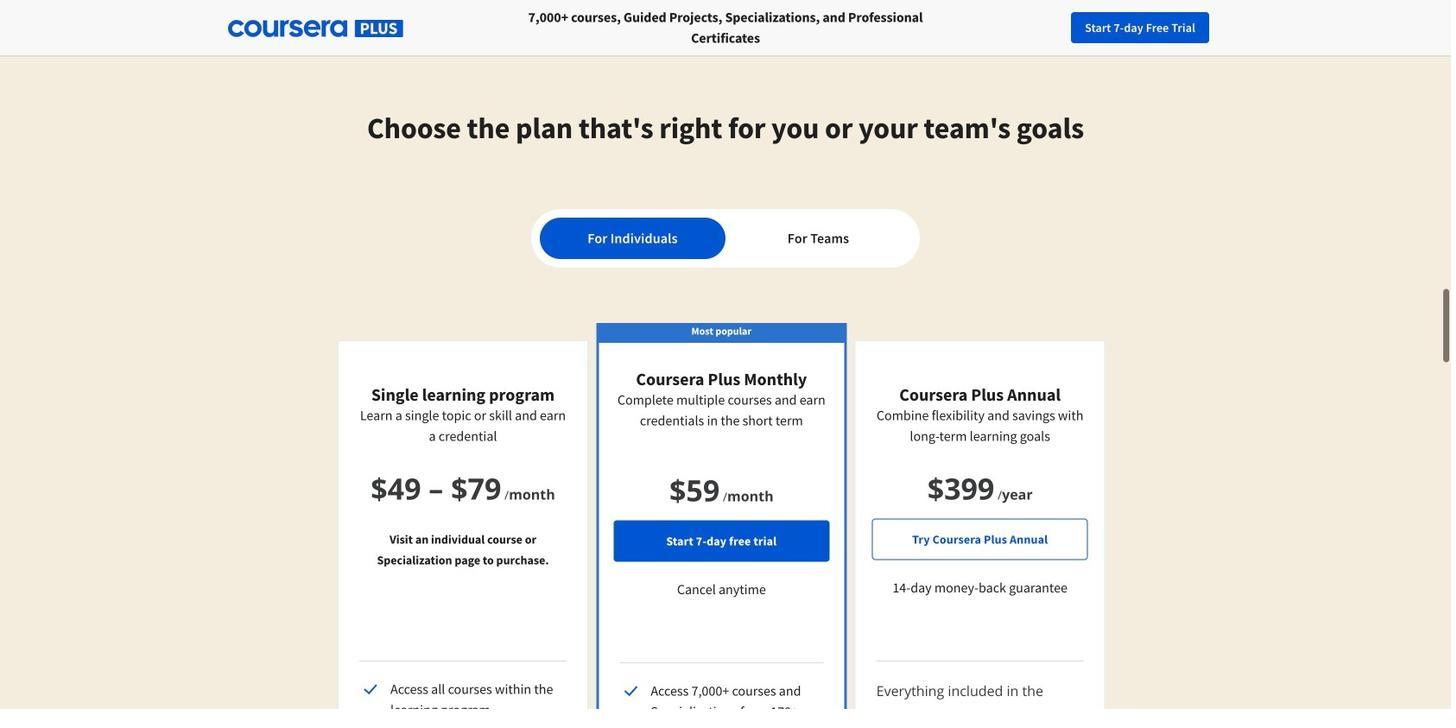 Task type: locate. For each thing, give the bounding box(es) containing it.
coursera plus image
[[228, 20, 403, 37]]

None search field
[[238, 11, 652, 45]]

price comparison tab tab list
[[540, 218, 911, 259]]



Task type: vqa. For each thing, say whether or not it's contained in the screenshot.
records
no



